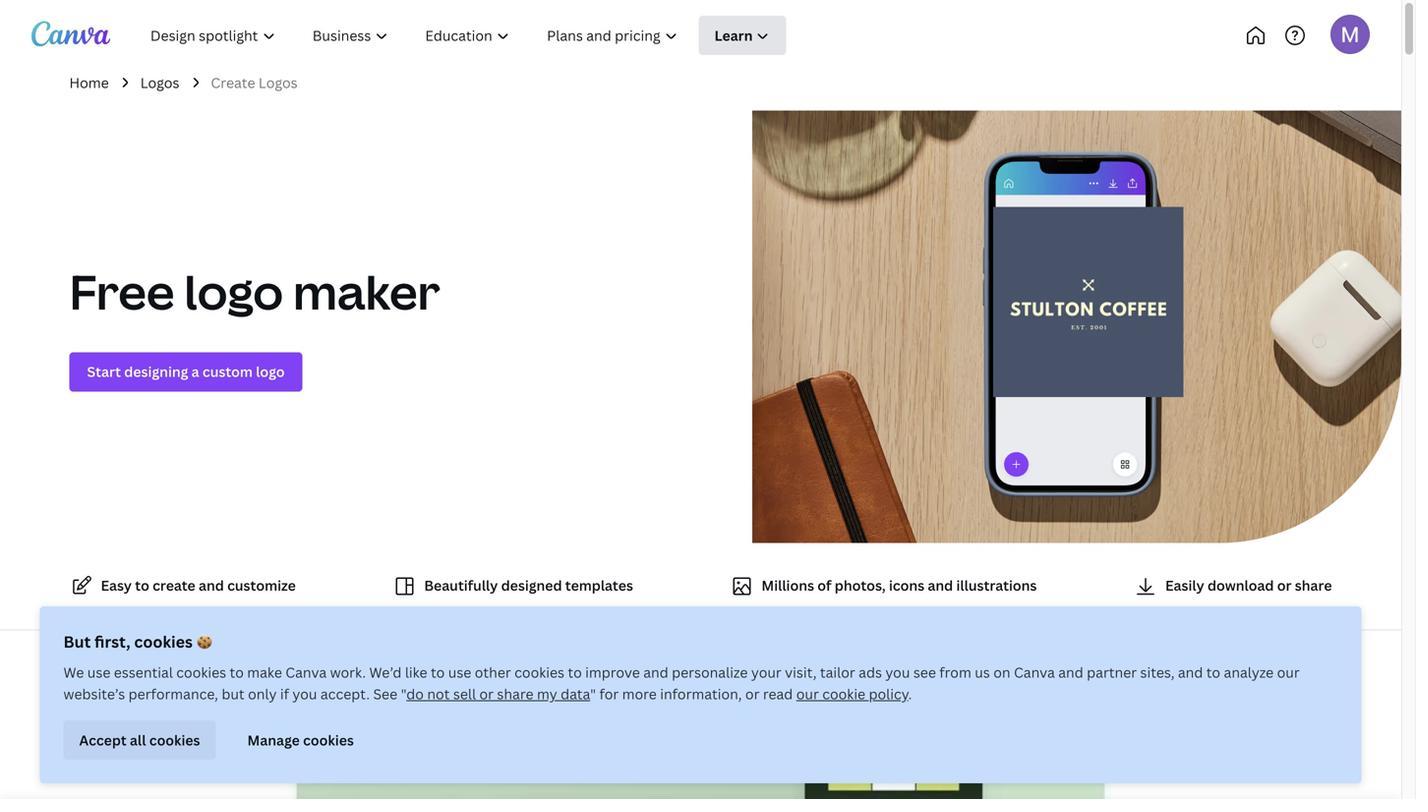Task type: vqa. For each thing, say whether or not it's contained in the screenshot.
BUT FIRST, COOKIES 🍪
yes



Task type: describe. For each thing, give the bounding box(es) containing it.
2 horizontal spatial or
[[1278, 577, 1292, 595]]

free
[[69, 259, 175, 324]]

sites,
[[1141, 664, 1175, 682]]

data
[[561, 685, 590, 704]]

our cookie policy link
[[797, 685, 909, 704]]

2 logos from the left
[[259, 73, 298, 92]]

designing a logo doesn't have to be daunting. canva's logo maker provides all of the ingredients you need to create a custom logo, fast – and free. learn how to design a logo online with ease.
[[284, 680, 1098, 727]]

manage cookies
[[247, 731, 354, 750]]

us
[[975, 664, 991, 682]]

first,
[[95, 632, 131, 653]]

maker inside designing a logo doesn't have to be daunting. canva's logo maker provides all of the ingredients you need to create a custom logo, fast – and free. learn how to design a logo online with ease.
[[728, 680, 775, 701]]

not
[[427, 685, 450, 704]]

your
[[752, 664, 782, 682]]

logo,
[[409, 705, 446, 727]]

for
[[600, 685, 619, 704]]

ease.
[[858, 705, 897, 727]]

performance,
[[129, 685, 218, 704]]

download
[[1208, 577, 1275, 595]]

to up but
[[230, 664, 244, 682]]

millions
[[762, 577, 815, 595]]

and inside designing a logo doesn't have to be daunting. canva's logo maker provides all of the ingredients you need to create a custom logo, fast – and free. learn how to design a logo online with ease.
[[495, 705, 524, 727]]

tailor
[[820, 664, 856, 682]]

cookies inside button
[[149, 731, 200, 750]]

icons
[[889, 577, 925, 595]]

.
[[909, 685, 912, 704]]

we use essential cookies to make canva work. we'd like to use other cookies to improve and personalize your visit, tailor ads you see from us on canva and partner sites, and to analyze our website's performance, but only if you accept. see "
[[63, 664, 1301, 704]]

fast
[[449, 705, 479, 727]]

custom
[[349, 705, 406, 727]]

1 horizontal spatial you
[[886, 664, 911, 682]]

information,
[[661, 685, 742, 704]]

to up data
[[568, 664, 582, 682]]

if
[[280, 685, 289, 704]]

2 canva from the left
[[1014, 664, 1056, 682]]

easy
[[101, 577, 132, 595]]

0 vertical spatial maker
[[293, 259, 440, 324]]

to left the be
[[511, 680, 528, 701]]

easy to create and customize
[[101, 577, 296, 595]]

0 horizontal spatial of
[[818, 577, 832, 595]]

customize
[[227, 577, 296, 595]]

from
[[940, 664, 972, 682]]

free.
[[528, 705, 562, 727]]

and right icons
[[928, 577, 954, 595]]

on
[[994, 664, 1011, 682]]

do
[[407, 685, 424, 704]]

create logos
[[211, 73, 298, 92]]

canva's
[[630, 680, 688, 701]]

cookies down 🍪
[[176, 664, 226, 682]]

logos link
[[140, 72, 179, 94]]

accept
[[79, 731, 127, 750]]

to right easy
[[135, 577, 149, 595]]

ads
[[859, 664, 883, 682]]

" inside we use essential cookies to make canva work. we'd like to use other cookies to improve and personalize your visit, tailor ads you see from us on canva and partner sites, and to analyze our website's performance, but only if you accept. see "
[[401, 685, 407, 704]]

and up do not sell or share my data " for more information, or read our cookie policy .
[[644, 664, 669, 682]]

1 horizontal spatial a
[[362, 680, 370, 701]]

1 canva from the left
[[286, 664, 327, 682]]

and right sites,
[[1179, 664, 1204, 682]]

home
[[69, 73, 109, 92]]

beautifully
[[424, 577, 498, 595]]

online
[[771, 705, 818, 727]]

personalize
[[672, 664, 748, 682]]

the
[[890, 680, 915, 701]]

1 logos from the left
[[140, 73, 179, 92]]

0 vertical spatial share
[[1296, 577, 1333, 595]]

home link
[[69, 72, 109, 94]]

have
[[471, 680, 508, 701]]

easily download or share
[[1166, 577, 1333, 595]]

work.
[[330, 664, 366, 682]]

–
[[482, 705, 491, 727]]

visit,
[[785, 664, 817, 682]]

do not sell or share my data link
[[407, 685, 590, 704]]

accept.
[[321, 685, 370, 704]]

and left customize
[[199, 577, 224, 595]]

other
[[475, 664, 511, 682]]

need
[[1040, 680, 1078, 701]]

we
[[63, 664, 84, 682]]

to down do not sell or share my data " for more information, or read our cookie policy .
[[649, 705, 665, 727]]

my
[[537, 685, 558, 704]]

but
[[222, 685, 245, 704]]

see
[[373, 685, 398, 704]]

to right need
[[1082, 680, 1098, 701]]

designed
[[501, 577, 562, 595]]

2 use from the left
[[448, 664, 472, 682]]

with
[[822, 705, 854, 727]]

of inside designing a logo doesn't have to be daunting. canva's logo maker provides all of the ingredients you need to create a custom logo, fast – and free. learn how to design a logo online with ease.
[[870, 680, 886, 701]]

read
[[763, 685, 793, 704]]



Task type: locate. For each thing, give the bounding box(es) containing it.
website's
[[63, 685, 125, 704]]

1 horizontal spatial maker
[[728, 680, 775, 701]]

you up policy
[[886, 664, 911, 682]]

like
[[405, 664, 428, 682]]

we'd
[[369, 664, 402, 682]]

1 horizontal spatial canva
[[1014, 664, 1056, 682]]

to left analyze
[[1207, 664, 1221, 682]]

how
[[613, 705, 645, 727]]

0 vertical spatial our
[[1278, 664, 1301, 682]]

millions of photos, icons and illustrations
[[762, 577, 1038, 595]]

and
[[199, 577, 224, 595], [928, 577, 954, 595], [644, 664, 669, 682], [1059, 664, 1084, 682], [1179, 664, 1204, 682], [495, 705, 524, 727]]

cookies up my
[[515, 664, 565, 682]]

to right like on the bottom left
[[431, 664, 445, 682]]

create up manage cookies
[[284, 705, 332, 727]]

be
[[531, 680, 551, 701]]

1 horizontal spatial our
[[1278, 664, 1301, 682]]

provides
[[779, 680, 845, 701]]

a down accept.
[[336, 705, 345, 727]]

and right the –
[[495, 705, 524, 727]]

canva right on
[[1014, 664, 1056, 682]]

1 horizontal spatial of
[[870, 680, 886, 701]]

0 horizontal spatial canva
[[286, 664, 327, 682]]

"
[[401, 685, 407, 704], [590, 685, 596, 704]]

0 horizontal spatial "
[[401, 685, 407, 704]]

cookies down accept.
[[303, 731, 354, 750]]

logos
[[140, 73, 179, 92], [259, 73, 298, 92]]

a left see at bottom left
[[362, 680, 370, 701]]

1 horizontal spatial all
[[849, 680, 867, 701]]

1 " from the left
[[401, 685, 407, 704]]

logos right home
[[140, 73, 179, 92]]

create right easy
[[153, 577, 196, 595]]

policy
[[869, 685, 909, 704]]

0 horizontal spatial a
[[336, 705, 345, 727]]

canva
[[286, 664, 327, 682], [1014, 664, 1056, 682]]

only
[[248, 685, 277, 704]]

a
[[362, 680, 370, 701], [336, 705, 345, 727], [722, 705, 731, 727]]

0 horizontal spatial our
[[797, 685, 819, 704]]

create
[[211, 73, 255, 92]]

illustrations
[[957, 577, 1038, 595]]

cookies inside 'button'
[[303, 731, 354, 750]]

essential
[[114, 664, 173, 682]]

cafe logo image
[[994, 207, 1184, 398]]

0 horizontal spatial or
[[480, 685, 494, 704]]

1 horizontal spatial or
[[746, 685, 760, 704]]

0 horizontal spatial all
[[130, 731, 146, 750]]

" right see at bottom left
[[401, 685, 407, 704]]

0 horizontal spatial create
[[153, 577, 196, 595]]

1 use from the left
[[87, 664, 111, 682]]

use up sell
[[448, 664, 472, 682]]

manage
[[247, 731, 300, 750]]

2 horizontal spatial a
[[722, 705, 731, 727]]

our down visit,
[[797, 685, 819, 704]]

designing
[[284, 680, 358, 701]]

share
[[1296, 577, 1333, 595], [497, 685, 534, 704]]

" left for
[[590, 685, 596, 704]]

partner
[[1087, 664, 1138, 682]]

1 vertical spatial share
[[497, 685, 534, 704]]

you left need
[[1008, 680, 1036, 701]]

0 vertical spatial all
[[849, 680, 867, 701]]

0 horizontal spatial share
[[497, 685, 534, 704]]

all inside designing a logo doesn't have to be daunting. canva's logo maker provides all of the ingredients you need to create a custom logo, fast – and free. learn how to design a logo online with ease.
[[849, 680, 867, 701]]

0 horizontal spatial logos
[[140, 73, 179, 92]]

do not sell or share my data " for more information, or read our cookie policy .
[[407, 685, 912, 704]]

1 horizontal spatial create
[[284, 705, 332, 727]]

or right download at bottom right
[[1278, 577, 1292, 595]]

2 " from the left
[[590, 685, 596, 704]]

and left 'partner'
[[1059, 664, 1084, 682]]

but first, cookies 🍪
[[63, 632, 212, 653]]

1 vertical spatial our
[[797, 685, 819, 704]]

1 horizontal spatial use
[[448, 664, 472, 682]]

daunting.
[[554, 680, 626, 701]]

1 vertical spatial maker
[[728, 680, 775, 701]]

see
[[914, 664, 937, 682]]

0 vertical spatial of
[[818, 577, 832, 595]]

or left read
[[746, 685, 760, 704]]

ingredients
[[919, 680, 1005, 701]]

you
[[886, 664, 911, 682], [1008, 680, 1036, 701], [293, 685, 317, 704]]

maker
[[293, 259, 440, 324], [728, 680, 775, 701]]

to
[[135, 577, 149, 595], [230, 664, 244, 682], [431, 664, 445, 682], [568, 664, 582, 682], [1207, 664, 1221, 682], [511, 680, 528, 701], [1082, 680, 1098, 701], [649, 705, 665, 727]]

1 vertical spatial of
[[870, 680, 886, 701]]

logo
[[184, 259, 284, 324], [374, 680, 407, 701], [692, 680, 724, 701], [735, 705, 767, 727]]

all
[[849, 680, 867, 701], [130, 731, 146, 750]]

canva up if
[[286, 664, 327, 682]]

0 horizontal spatial use
[[87, 664, 111, 682]]

our inside we use essential cookies to make canva work. we'd like to use other cookies to improve and personalize your visit, tailor ads you see from us on canva and partner sites, and to analyze our website's performance, but only if you accept. see "
[[1278, 664, 1301, 682]]

1 vertical spatial all
[[130, 731, 146, 750]]

share down other
[[497, 685, 534, 704]]

but
[[63, 632, 91, 653]]

our
[[1278, 664, 1301, 682], [797, 685, 819, 704]]

accept all cookies
[[79, 731, 200, 750]]

easily
[[1166, 577, 1205, 595]]

share right download at bottom right
[[1296, 577, 1333, 595]]

2 horizontal spatial you
[[1008, 680, 1036, 701]]

of left photos,
[[818, 577, 832, 595]]

improve
[[586, 664, 640, 682]]

a down 'information,'
[[722, 705, 731, 727]]

top level navigation element
[[134, 16, 854, 55]]

our right analyze
[[1278, 664, 1301, 682]]

make
[[247, 664, 282, 682]]

1 horizontal spatial logos
[[259, 73, 298, 92]]

accept all cookies button
[[63, 721, 216, 761]]

all left policy
[[849, 680, 867, 701]]

🍪
[[197, 632, 212, 653]]

logos right create
[[259, 73, 298, 92]]

0 vertical spatial create
[[153, 577, 196, 595]]

1 horizontal spatial "
[[590, 685, 596, 704]]

create
[[153, 577, 196, 595], [284, 705, 332, 727]]

you inside designing a logo doesn't have to be daunting. canva's logo maker provides all of the ingredients you need to create a custom logo, fast – and free. learn how to design a logo online with ease.
[[1008, 680, 1036, 701]]

free logo maker
[[69, 259, 440, 324]]

learn
[[566, 705, 609, 727]]

doesn't
[[411, 680, 468, 701]]

0 horizontal spatial you
[[293, 685, 317, 704]]

analyze
[[1225, 664, 1274, 682]]

photos,
[[835, 577, 886, 595]]

manage cookies button
[[232, 721, 370, 761]]

or up the –
[[480, 685, 494, 704]]

of
[[818, 577, 832, 595], [870, 680, 886, 701]]

cookies up 'essential'
[[134, 632, 193, 653]]

1 vertical spatial create
[[284, 705, 332, 727]]

of left the at the bottom of the page
[[870, 680, 886, 701]]

more
[[623, 685, 657, 704]]

you right if
[[293, 685, 317, 704]]

beautifully designed templates
[[424, 577, 634, 595]]

logo image
[[284, 760, 1118, 800]]

create inside designing a logo doesn't have to be daunting. canva's logo maker provides all of the ingredients you need to create a custom logo, fast – and free. learn how to design a logo online with ease.
[[284, 705, 332, 727]]

1 horizontal spatial share
[[1296, 577, 1333, 595]]

cookie
[[823, 685, 866, 704]]

use
[[87, 664, 111, 682], [448, 664, 472, 682]]

0 horizontal spatial maker
[[293, 259, 440, 324]]

design
[[668, 705, 718, 727]]

cookies
[[134, 632, 193, 653], [176, 664, 226, 682], [515, 664, 565, 682], [149, 731, 200, 750], [303, 731, 354, 750]]

all inside accept all cookies button
[[130, 731, 146, 750]]

sell
[[453, 685, 476, 704]]

cookies down performance,
[[149, 731, 200, 750]]

use up website's
[[87, 664, 111, 682]]

all right accept
[[130, 731, 146, 750]]

templates
[[566, 577, 634, 595]]



